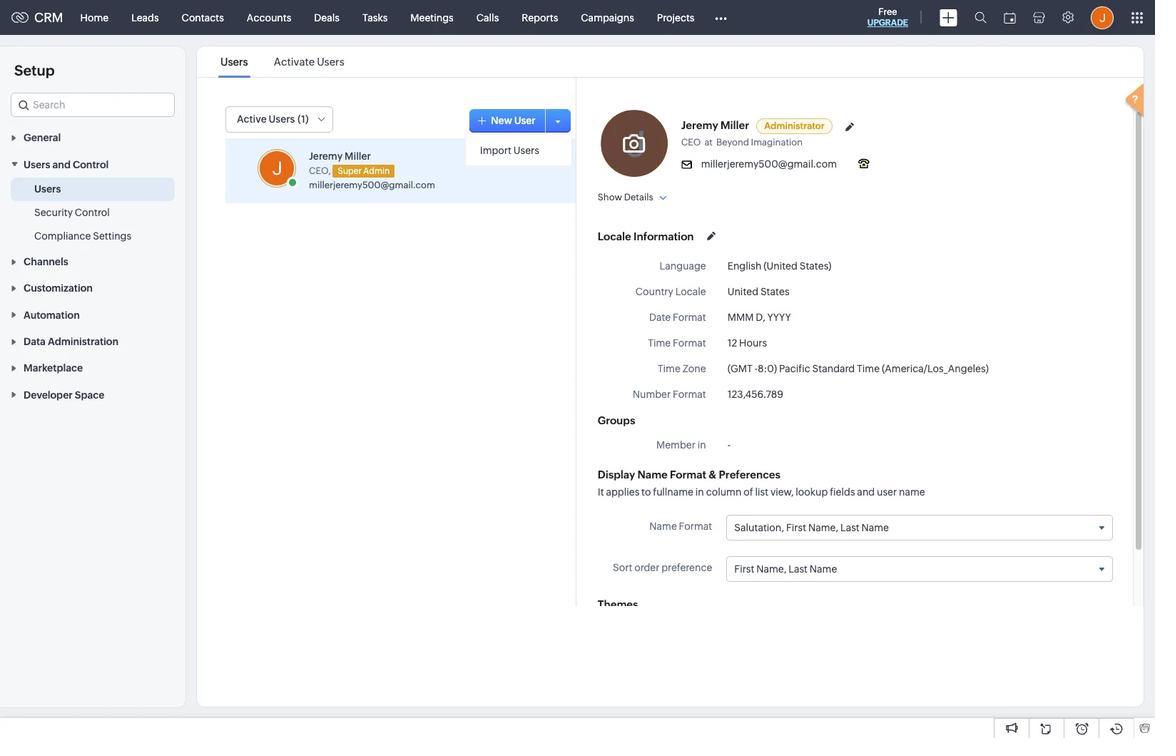 Task type: locate. For each thing, give the bounding box(es) containing it.
format down zone
[[673, 389, 706, 400]]

jeremy up ceo at the right of page
[[681, 119, 718, 131]]

first
[[786, 522, 806, 534], [734, 564, 754, 575]]

compliance settings link
[[34, 229, 131, 243]]

locale down the show
[[598, 230, 631, 242]]

beyond imagination link
[[716, 137, 806, 148]]

states
[[761, 286, 790, 298]]

marketplace
[[24, 363, 83, 374]]

automation
[[24, 309, 80, 321]]

deals link
[[303, 0, 351, 35]]

0 vertical spatial first
[[786, 522, 806, 534]]

developer
[[24, 389, 73, 401]]

projects
[[657, 12, 695, 23]]

administrator
[[764, 121, 825, 131]]

1 vertical spatial and
[[857, 487, 875, 498]]

english
[[728, 260, 762, 272]]

first right salutation,
[[786, 522, 806, 534]]

name up to
[[638, 469, 668, 481]]

first inside field
[[734, 564, 754, 575]]

0 vertical spatial millerjeremy500@gmail.com
[[701, 158, 837, 170]]

1 vertical spatial name,
[[756, 564, 787, 575]]

new user
[[491, 115, 536, 126]]

0 horizontal spatial millerjeremy500@gmail.com
[[309, 180, 435, 190]]

super
[[338, 166, 362, 176]]

miller up super
[[345, 151, 371, 162]]

jeremy inside jeremy miller ceo, super admin millerjeremy500@gmail.com
[[309, 151, 343, 162]]

1 vertical spatial -
[[728, 440, 731, 451]]

pacific
[[779, 363, 810, 375]]

preference
[[662, 562, 712, 574]]

0 horizontal spatial jeremy
[[309, 151, 343, 162]]

1 vertical spatial miller
[[345, 151, 371, 162]]

locale
[[598, 230, 631, 242], [676, 286, 706, 298]]

information
[[634, 230, 694, 242]]

list containing users
[[208, 46, 357, 77]]

jeremy
[[681, 119, 718, 131], [309, 151, 343, 162]]

crm
[[34, 10, 63, 25]]

millerjeremy500@gmail.com down admin at the left top of the page
[[309, 180, 435, 190]]

1 horizontal spatial millerjeremy500@gmail.com
[[701, 158, 837, 170]]

0 horizontal spatial and
[[52, 159, 71, 170]]

name, down salutation,
[[756, 564, 787, 575]]

jeremy for jeremy miller
[[681, 119, 718, 131]]

setup
[[14, 62, 55, 78]]

new user button
[[470, 109, 550, 132]]

1 vertical spatial last
[[789, 564, 808, 575]]

leads
[[131, 12, 159, 23]]

&
[[709, 469, 717, 481]]

time left zone
[[658, 363, 681, 375]]

1 horizontal spatial and
[[857, 487, 875, 498]]

1 vertical spatial jeremy
[[309, 151, 343, 162]]

calls
[[476, 12, 499, 23]]

details
[[624, 192, 653, 203]]

1 vertical spatial millerjeremy500@gmail.com
[[309, 180, 435, 190]]

deals
[[314, 12, 340, 23]]

format
[[673, 312, 706, 323], [673, 338, 706, 349], [673, 389, 706, 400], [670, 469, 707, 481], [679, 521, 712, 532]]

last inside first name, last name field
[[789, 564, 808, 575]]

in inside display name format & preferences it applies to fullname in column of list view, lookup fields and user name
[[696, 487, 704, 498]]

1 vertical spatial control
[[75, 207, 110, 218]]

0 horizontal spatial -
[[728, 440, 731, 451]]

miller
[[721, 119, 749, 131], [345, 151, 371, 162]]

ceo,
[[309, 165, 331, 176]]

jeremy up ceo,
[[309, 151, 343, 162]]

active users (1)
[[237, 113, 309, 125]]

locale down language
[[676, 286, 706, 298]]

name down salutation, first name, last name
[[810, 564, 837, 575]]

and inside dropdown button
[[52, 159, 71, 170]]

miller up beyond
[[721, 119, 749, 131]]

create menu image
[[940, 9, 958, 26]]

import
[[480, 144, 512, 156]]

0 horizontal spatial miller
[[345, 151, 371, 162]]

in left column
[[696, 487, 704, 498]]

free upgrade
[[868, 6, 908, 28]]

list
[[208, 46, 357, 77]]

themes
[[598, 599, 638, 611]]

home
[[80, 12, 109, 23]]

0 vertical spatial locale
[[598, 230, 631, 242]]

- right '(gmt'
[[755, 363, 758, 375]]

last down salutation, first name, last name
[[789, 564, 808, 575]]

1 vertical spatial in
[[696, 487, 704, 498]]

space
[[75, 389, 105, 401]]

security control
[[34, 207, 110, 218]]

miller for jeremy miller
[[721, 119, 749, 131]]

1 horizontal spatial name,
[[808, 522, 839, 534]]

0 horizontal spatial first
[[734, 564, 754, 575]]

name down user
[[862, 522, 889, 534]]

format inside display name format & preferences it applies to fullname in column of list view, lookup fields and user name
[[670, 469, 707, 481]]

control up compliance settings
[[75, 207, 110, 218]]

users link up security
[[34, 182, 61, 196]]

time down date
[[648, 338, 671, 349]]

name,
[[808, 522, 839, 534], [756, 564, 787, 575]]

sort
[[613, 562, 632, 574]]

in right member
[[698, 440, 706, 451]]

1 horizontal spatial miller
[[721, 119, 749, 131]]

marketplace button
[[0, 355, 186, 381]]

format up zone
[[673, 338, 706, 349]]

None field
[[11, 93, 175, 117]]

1 horizontal spatial -
[[755, 363, 758, 375]]

profile element
[[1082, 0, 1122, 35]]

time for time zone
[[658, 363, 681, 375]]

1 vertical spatial first
[[734, 564, 754, 575]]

1 horizontal spatial jeremy
[[681, 119, 718, 131]]

0 vertical spatial name,
[[808, 522, 839, 534]]

users up security
[[34, 183, 61, 195]]

0 vertical spatial users link
[[218, 56, 250, 68]]

mmm
[[728, 312, 754, 323]]

Salutation, First Name, Last Name field
[[727, 516, 1112, 540]]

control down 'general' dropdown button
[[73, 159, 109, 170]]

jeremy miller
[[681, 119, 749, 131]]

groups
[[598, 415, 635, 427]]

users link for security control link
[[34, 182, 61, 196]]

last down fields
[[841, 522, 860, 534]]

and down general
[[52, 159, 71, 170]]

to
[[642, 487, 651, 498]]

show
[[598, 192, 622, 203]]

calendar image
[[1004, 12, 1016, 23]]

1 vertical spatial users link
[[34, 182, 61, 196]]

1 horizontal spatial first
[[786, 522, 806, 534]]

users down the user
[[514, 144, 539, 156]]

settings
[[93, 230, 131, 242]]

0 vertical spatial control
[[73, 159, 109, 170]]

0 vertical spatial miller
[[721, 119, 749, 131]]

- up preferences
[[728, 440, 731, 451]]

accounts
[[247, 12, 291, 23]]

united
[[728, 286, 759, 298]]

0 horizontal spatial last
[[789, 564, 808, 575]]

0 horizontal spatial locale
[[598, 230, 631, 242]]

0 vertical spatial in
[[698, 440, 706, 451]]

1 horizontal spatial last
[[841, 522, 860, 534]]

calls link
[[465, 0, 510, 35]]

time
[[648, 338, 671, 349], [658, 363, 681, 375], [857, 363, 880, 375]]

name, down the lookup
[[808, 522, 839, 534]]

data administration
[[24, 336, 119, 348]]

user
[[514, 115, 536, 126]]

control inside dropdown button
[[73, 159, 109, 170]]

home link
[[69, 0, 120, 35]]

active
[[237, 113, 267, 125]]

format up time format
[[673, 312, 706, 323]]

salutation,
[[734, 522, 784, 534]]

0 horizontal spatial users link
[[34, 182, 61, 196]]

12 hours
[[728, 338, 767, 349]]

format for number
[[673, 389, 706, 400]]

upgrade
[[868, 18, 908, 28]]

format up fullname
[[670, 469, 707, 481]]

create menu element
[[931, 0, 966, 35]]

millerjeremy500@gmail.com down beyond imagination link
[[701, 158, 837, 170]]

0 vertical spatial -
[[755, 363, 758, 375]]

miller inside jeremy miller ceo, super admin millerjeremy500@gmail.com
[[345, 151, 371, 162]]

and
[[52, 159, 71, 170], [857, 487, 875, 498]]

hours
[[739, 338, 767, 349]]

0 vertical spatial and
[[52, 159, 71, 170]]

1 horizontal spatial users link
[[218, 56, 250, 68]]

automation button
[[0, 301, 186, 328]]

tasks
[[362, 12, 388, 23]]

first down salutation,
[[734, 564, 754, 575]]

projects link
[[646, 0, 706, 35]]

users and control region
[[0, 177, 186, 248]]

activate
[[274, 56, 315, 68]]

0 vertical spatial last
[[841, 522, 860, 534]]

users link down contacts
[[218, 56, 250, 68]]

and left user
[[857, 487, 875, 498]]

beyond
[[716, 137, 749, 148]]

Other Modules field
[[706, 6, 737, 29]]

fields
[[830, 487, 855, 498]]

1 vertical spatial locale
[[676, 286, 706, 298]]

0 horizontal spatial name,
[[756, 564, 787, 575]]

0 vertical spatial jeremy
[[681, 119, 718, 131]]

name format
[[650, 521, 712, 532]]

contacts
[[182, 12, 224, 23]]

users and control button
[[0, 151, 186, 177]]

users down general
[[24, 159, 50, 170]]

last
[[841, 522, 860, 534], [789, 564, 808, 575]]

format down fullname
[[679, 521, 712, 532]]

(gmt -8:0) pacific standard time (america/los_angeles)
[[728, 363, 989, 375]]



Task type: describe. For each thing, give the bounding box(es) containing it.
channels
[[24, 256, 68, 268]]

name, inside field
[[756, 564, 787, 575]]

locale information
[[598, 230, 694, 242]]

developer space button
[[0, 381, 186, 408]]

campaigns
[[581, 12, 634, 23]]

users and control
[[24, 159, 109, 170]]

developer space
[[24, 389, 105, 401]]

standard
[[812, 363, 855, 375]]

tasks link
[[351, 0, 399, 35]]

name inside field
[[810, 564, 837, 575]]

format for time
[[673, 338, 706, 349]]

import users
[[480, 144, 539, 156]]

yyyy
[[767, 312, 791, 323]]

applies
[[606, 487, 640, 498]]

name, inside field
[[808, 522, 839, 534]]

united states
[[728, 286, 790, 298]]

salutation, first name, last name
[[734, 522, 889, 534]]

name inside display name format & preferences it applies to fullname in column of list view, lookup fields and user name
[[638, 469, 668, 481]]

search image
[[975, 11, 987, 24]]

preferences
[[719, 469, 781, 481]]

imagination
[[751, 137, 803, 148]]

list
[[755, 487, 769, 498]]

time for time format
[[648, 338, 671, 349]]

general button
[[0, 124, 186, 151]]

ceo
[[681, 137, 701, 148]]

data administration button
[[0, 328, 186, 355]]

security
[[34, 207, 73, 218]]

first name, last name
[[734, 564, 837, 575]]

search element
[[966, 0, 995, 35]]

meetings link
[[399, 0, 465, 35]]

states)
[[800, 260, 832, 272]]

date
[[649, 312, 671, 323]]

First Name, Last Name field
[[727, 557, 1112, 582]]

compliance settings
[[34, 230, 131, 242]]

new
[[491, 115, 512, 126]]

first inside field
[[786, 522, 806, 534]]

jeremy miller ceo, super admin millerjeremy500@gmail.com
[[309, 151, 435, 190]]

activate users
[[274, 56, 344, 68]]

miller for jeremy miller ceo, super admin millerjeremy500@gmail.com
[[345, 151, 371, 162]]

users (1)
[[269, 113, 309, 125]]

compliance
[[34, 230, 91, 242]]

english (united states)
[[728, 260, 832, 272]]

admin
[[363, 166, 390, 176]]

Search text field
[[11, 93, 174, 116]]

(america/los_angeles)
[[882, 363, 989, 375]]

language
[[660, 260, 706, 272]]

lookup
[[796, 487, 828, 498]]

show details
[[598, 192, 653, 203]]

customization
[[24, 283, 93, 294]]

zone
[[683, 363, 706, 375]]

country locale
[[636, 286, 706, 298]]

fullname
[[653, 487, 694, 498]]

last inside salutation, first name, last name field
[[841, 522, 860, 534]]

crm link
[[11, 10, 63, 25]]

show details link
[[598, 192, 667, 203]]

(gmt
[[728, 363, 753, 375]]

display
[[598, 469, 635, 481]]

member
[[656, 440, 696, 451]]

123,456.789
[[728, 389, 784, 400]]

profile image
[[1091, 6, 1114, 29]]

users link for activate users link
[[218, 56, 250, 68]]

it
[[598, 487, 604, 498]]

time zone
[[658, 363, 706, 375]]

name down fullname
[[650, 521, 677, 532]]

users right activate
[[317, 56, 344, 68]]

users inside dropdown button
[[24, 159, 50, 170]]

member in
[[656, 440, 706, 451]]

display name format & preferences it applies to fullname in column of list view, lookup fields and user name
[[598, 469, 925, 498]]

name inside field
[[862, 522, 889, 534]]

jeremy for jeremy miller ceo, super admin millerjeremy500@gmail.com
[[309, 151, 343, 162]]

users inside region
[[34, 183, 61, 195]]

order
[[634, 562, 660, 574]]

view,
[[771, 487, 794, 498]]

users down contacts
[[221, 56, 248, 68]]

format for date
[[673, 312, 706, 323]]

accounts link
[[235, 0, 303, 35]]

free
[[879, 6, 897, 17]]

campaigns link
[[570, 0, 646, 35]]

format for name
[[679, 521, 712, 532]]

time format
[[648, 338, 706, 349]]

reports link
[[510, 0, 570, 35]]

at
[[705, 137, 713, 148]]

meetings
[[411, 12, 454, 23]]

date format
[[649, 312, 706, 323]]

(united
[[764, 260, 798, 272]]

name
[[899, 487, 925, 498]]

reports
[[522, 12, 558, 23]]

d,
[[756, 312, 765, 323]]

and inside display name format & preferences it applies to fullname in column of list view, lookup fields and user name
[[857, 487, 875, 498]]

12
[[728, 338, 737, 349]]

ceo at beyond imagination
[[681, 137, 803, 148]]

1 horizontal spatial locale
[[676, 286, 706, 298]]

sort order preference
[[613, 562, 712, 574]]

number format
[[633, 389, 706, 400]]

channels button
[[0, 248, 186, 275]]

millerjeremy500@gmail.com link
[[309, 180, 435, 190]]

time right standard
[[857, 363, 880, 375]]

control inside region
[[75, 207, 110, 218]]

of
[[744, 487, 753, 498]]

8:0)
[[758, 363, 777, 375]]



Task type: vqa. For each thing, say whether or not it's contained in the screenshot.
No related to No Attachment
no



